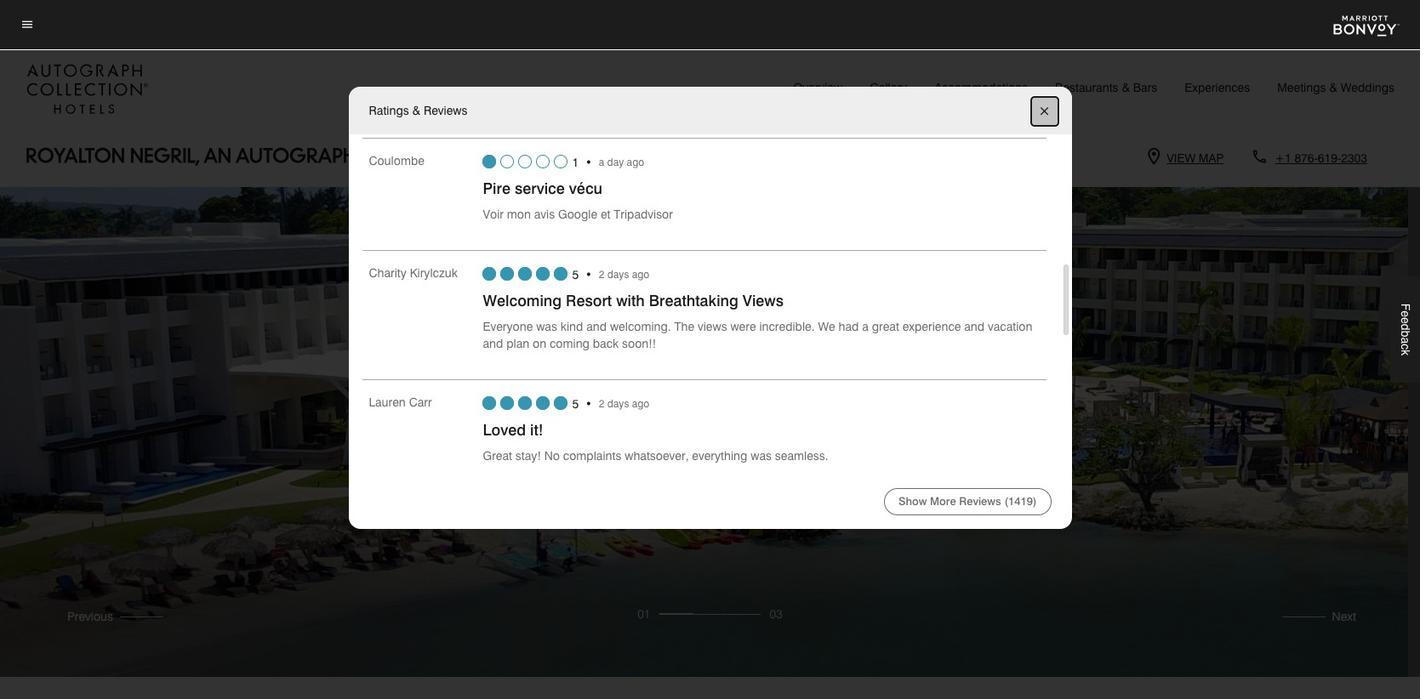 Task type: vqa. For each thing, say whether or not it's contained in the screenshot.
Sat, Nov 18, 2023 Cell
no



Task type: locate. For each thing, give the bounding box(es) containing it.
reviews for more
[[960, 495, 1002, 508]]

and down everyone
[[483, 337, 503, 351]]

1 vertical spatial a
[[863, 320, 869, 334]]

0 vertical spatial days
[[608, 268, 629, 281]]

negril,
[[130, 148, 200, 167]]

google
[[558, 208, 598, 221]]

ratings
[[369, 104, 409, 117]]

loved it!
[[483, 421, 544, 439]]

mon
[[507, 208, 531, 221]]

5 • 2 days ago for it!
[[573, 397, 658, 411]]

5 • 2 days ago up complaints
[[573, 397, 658, 411]]

•
[[586, 155, 593, 169], [586, 268, 593, 281], [586, 397, 593, 411]]

0 vertical spatial •
[[586, 155, 593, 169]]

resort up kind
[[566, 292, 612, 310]]

with
[[617, 292, 645, 310]]

show more reviews (1419) link
[[885, 489, 1052, 516]]

plan
[[507, 337, 530, 351]]

2 up welcoming resort with breathtaking views
[[599, 268, 605, 281]]

+1 876-619-2303
[[1276, 151, 1368, 165]]

& inside dialog
[[413, 104, 421, 117]]

2 for it!
[[599, 397, 605, 410]]

days for it!
[[608, 397, 629, 410]]

1 vertical spatial days
[[608, 397, 629, 410]]

0 horizontal spatial &
[[413, 104, 421, 117]]

• for vécu
[[586, 155, 593, 169]]

and left vacation
[[965, 320, 985, 334]]

1 • a day ago
[[573, 155, 653, 169]]

3 element
[[770, 606, 783, 623]]

was left seamless.
[[751, 450, 772, 463]]

a inside everyone was kind and welcoming. the views were incredible. we had a great experience and vacation and plan on coming back soon!!
[[863, 320, 869, 334]]

reviews
[[424, 104, 468, 117], [960, 495, 1002, 508]]

c
[[1400, 344, 1413, 350]]

1 days from the top
[[608, 268, 629, 281]]

2 up complaints
[[599, 397, 605, 410]]

1 5 • 2 days ago from the top
[[573, 268, 658, 281]]

d
[[1400, 324, 1413, 331]]

overview link
[[794, 81, 843, 106]]

voir mon avis google et tripadvisor
[[483, 208, 673, 221]]

a up k
[[1400, 337, 1413, 344]]

1 • from the top
[[586, 155, 593, 169]]

5
[[573, 268, 579, 281], [573, 397, 579, 411]]

restaurants & bars
[[1056, 81, 1158, 95]]

1 vertical spatial reviews
[[960, 495, 1002, 508]]

days up complaints
[[608, 397, 629, 410]]

• up welcoming resort with breathtaking views
[[586, 268, 593, 281]]

days
[[608, 268, 629, 281], [608, 397, 629, 410]]

vécu
[[569, 180, 603, 198]]

0 horizontal spatial reviews
[[424, 104, 468, 117]]

previous
[[67, 610, 113, 624], [67, 610, 113, 624]]

experiences link
[[1185, 81, 1251, 95]]

reviews up collection
[[424, 104, 468, 117]]

+1 876-619-2303 link
[[1269, 149, 1368, 166]]

meetings & weddings link
[[1278, 81, 1395, 95]]

ago up great stay! no complaints whatsoever, everything was seamless.
[[632, 397, 650, 410]]

autograph
[[236, 148, 357, 167]]

1 vertical spatial 2
[[599, 397, 605, 410]]

0 horizontal spatial resort
[[566, 292, 612, 310]]

0 vertical spatial a
[[599, 155, 605, 168]]

2 5 from the top
[[573, 397, 579, 411]]

e
[[1400, 311, 1413, 318], [1400, 318, 1413, 324]]

reviews right more
[[960, 495, 1002, 508]]

1 5 from the top
[[573, 268, 579, 281]]

day
[[608, 155, 624, 168]]

had
[[839, 320, 859, 334]]

dialog
[[0, 0, 1421, 700]]

0 horizontal spatial and
[[483, 337, 503, 351]]

royalton
[[26, 148, 125, 167]]

back
[[593, 337, 619, 351]]

resort up the tripadvisor
[[617, 148, 687, 167]]

2 5 • 2 days ago from the top
[[573, 397, 658, 411]]

& right ratings
[[413, 104, 421, 117]]

previous button
[[64, 609, 163, 626], [64, 609, 163, 626]]

restaurants
[[1056, 81, 1119, 95]]

2 days from the top
[[608, 397, 629, 410]]

autograph collection unique hotels image
[[26, 63, 149, 114]]

1 vertical spatial was
[[751, 450, 772, 463]]

0 vertical spatial 2
[[599, 268, 605, 281]]

0 horizontal spatial a
[[599, 155, 605, 168]]

a right had
[[863, 320, 869, 334]]

resort inside dialog
[[566, 292, 612, 310]]

1 horizontal spatial reviews
[[960, 495, 1002, 508]]

accommodations
[[935, 81, 1029, 95]]

was inside everyone was kind and welcoming. the views were incredible. we had a great experience and vacation and plan on coming back soon!!
[[536, 320, 558, 334]]

complaints
[[563, 450, 622, 463]]

e up d
[[1400, 311, 1413, 318]]

01
[[638, 608, 651, 621]]

vacation
[[988, 320, 1033, 334]]

& for weddings
[[1330, 81, 1338, 95]]

2 horizontal spatial a
[[1400, 337, 1413, 344]]

stay!
[[516, 450, 541, 463]]

5 • 2 days ago
[[573, 268, 658, 281], [573, 397, 658, 411]]

the
[[675, 320, 695, 334]]

0 vertical spatial 5 • 2 days ago
[[573, 268, 658, 281]]

e up b
[[1400, 318, 1413, 324]]

service
[[515, 180, 565, 198]]

0 vertical spatial reviews
[[424, 104, 468, 117]]

1 horizontal spatial a
[[863, 320, 869, 334]]

f
[[1400, 304, 1413, 311]]

2 • from the top
[[586, 268, 593, 281]]

ago
[[627, 155, 645, 168], [632, 268, 650, 281], [632, 397, 650, 410]]

experiences
[[1185, 81, 1251, 95]]

meetings & weddings
[[1278, 81, 1395, 95]]

menu image
[[20, 17, 34, 33]]

2 2 from the top
[[599, 397, 605, 410]]

a
[[599, 155, 605, 168], [863, 320, 869, 334], [1400, 337, 1413, 344]]

a inside 1 • a day ago
[[599, 155, 605, 168]]

ago inside 1 • a day ago
[[627, 155, 645, 168]]

1 vertical spatial •
[[586, 268, 593, 281]]

0 horizontal spatial was
[[536, 320, 558, 334]]

& left bars
[[1122, 81, 1131, 95]]

ago for with
[[632, 268, 650, 281]]

2 horizontal spatial and
[[965, 320, 985, 334]]

5 up kind
[[573, 268, 579, 281]]

days up with on the top of page
[[608, 268, 629, 281]]

great
[[872, 320, 900, 334]]

was up on
[[536, 320, 558, 334]]

marriott bonvoy image
[[1335, 14, 1400, 36]]

experience
[[903, 320, 962, 334]]

5 for it!
[[573, 397, 579, 411]]

1 horizontal spatial resort
[[617, 148, 687, 167]]

views
[[698, 320, 728, 334]]

next
[[1333, 610, 1357, 624], [1333, 610, 1357, 624]]

next button
[[1283, 609, 1357, 626], [1283, 609, 1357, 626]]

ago up welcoming resort with breathtaking views
[[632, 268, 650, 281]]

• right 1
[[586, 155, 593, 169]]

2 horizontal spatial &
[[1330, 81, 1338, 95]]

welcoming.
[[610, 320, 671, 334]]

days for resort
[[608, 268, 629, 281]]

ago right day
[[627, 155, 645, 168]]

5 up complaints
[[573, 397, 579, 411]]

876-
[[1295, 151, 1319, 165]]

charity
[[369, 266, 407, 280]]

1 vertical spatial 5
[[573, 397, 579, 411]]

pire service vécu
[[483, 180, 603, 198]]

1 horizontal spatial &
[[1122, 81, 1131, 95]]

2 vertical spatial •
[[586, 397, 593, 411]]

f e e d b a c k
[[1400, 304, 1413, 356]]

0 vertical spatial ago
[[627, 155, 645, 168]]

1 vertical spatial ago
[[632, 268, 650, 281]]

& for bars
[[1122, 81, 1131, 95]]

coulombe
[[369, 154, 425, 168]]

1 vertical spatial 5 • 2 days ago
[[573, 397, 658, 411]]

and up back
[[587, 320, 607, 334]]

was
[[536, 320, 558, 334], [751, 450, 772, 463]]

collection
[[362, 148, 478, 167]]

inclusive
[[519, 148, 612, 167]]

2 vertical spatial a
[[1400, 337, 1413, 344]]

0 vertical spatial was
[[536, 320, 558, 334]]

1 horizontal spatial was
[[751, 450, 772, 463]]

0 vertical spatial resort
[[617, 148, 687, 167]]

1 vertical spatial resort
[[566, 292, 612, 310]]

1 2 from the top
[[599, 268, 605, 281]]

• up complaints
[[586, 397, 593, 411]]

& right meetings
[[1330, 81, 1338, 95]]

a left day
[[599, 155, 605, 168]]

gallery link
[[870, 81, 908, 95]]

on
[[533, 337, 547, 351]]

ago for vécu
[[627, 155, 645, 168]]

&
[[1122, 81, 1131, 95], [1330, 81, 1338, 95], [413, 104, 421, 117]]

5 • 2 days ago up with on the top of page
[[573, 268, 658, 281]]

0 vertical spatial 5
[[573, 268, 579, 281]]

it!
[[530, 421, 544, 439]]



Task type: describe. For each thing, give the bounding box(es) containing it.
1 element
[[638, 606, 651, 623]]

lauren carr
[[369, 396, 432, 410]]

location image
[[1149, 150, 1161, 166]]

et
[[601, 208, 611, 221]]

charity kirylczuk
[[369, 266, 458, 280]]

view map
[[1167, 151, 1224, 165]]

more
[[931, 495, 957, 508]]

bars
[[1134, 81, 1158, 95]]

welcoming
[[483, 292, 562, 310]]

2 e from the top
[[1400, 318, 1413, 324]]

whatsoever,
[[625, 450, 689, 463]]

view map link
[[1161, 149, 1224, 166]]

1 horizontal spatial and
[[587, 320, 607, 334]]

weddings
[[1341, 81, 1395, 95]]

restaurants & bars link
[[1056, 81, 1158, 95]]

dialog containing pire service vécu
[[0, 0, 1421, 700]]

everything
[[692, 450, 748, 463]]

coming
[[550, 337, 590, 351]]

we
[[818, 320, 836, 334]]

pire
[[483, 180, 511, 198]]

map
[[1199, 151, 1224, 165]]

show more reviews (1419)
[[899, 495, 1037, 508]]

1 e from the top
[[1400, 311, 1413, 318]]

(1419)
[[1005, 495, 1037, 508]]

1
[[573, 155, 579, 169]]

lauren
[[369, 396, 406, 410]]

avis
[[534, 208, 555, 221]]

tripadvisor
[[614, 208, 673, 221]]

view
[[1167, 151, 1196, 165]]

f e e d b a c k button
[[1391, 277, 1421, 383]]

• for with
[[586, 268, 593, 281]]

3 • from the top
[[586, 397, 593, 411]]

kind
[[561, 320, 584, 334]]

everyone
[[483, 320, 533, 334]]

kirylczuk
[[410, 266, 458, 280]]

everyone was kind and welcoming. the views were incredible. we had a great experience and vacation and plan on coming back soon!!
[[483, 320, 1033, 351]]

a inside button
[[1400, 337, 1413, 344]]

were
[[731, 320, 757, 334]]

an
[[204, 148, 232, 167]]

overview
[[794, 81, 843, 95]]

accommodations link
[[935, 81, 1029, 95]]

welcoming resort with breathtaking views
[[483, 292, 784, 310]]

show
[[899, 495, 928, 508]]

meetings
[[1278, 81, 1327, 95]]

5 for resort
[[573, 268, 579, 281]]

royalton negril, an autograph collection all-inclusive resort
[[26, 148, 687, 167]]

phone image
[[1252, 150, 1269, 166]]

great stay! no complaints whatsoever, everything was seamless.
[[483, 450, 829, 463]]

views
[[743, 292, 784, 310]]

carr
[[409, 396, 432, 410]]

+1
[[1276, 151, 1292, 165]]

reviews for &
[[424, 104, 468, 117]]

seamless.
[[775, 450, 829, 463]]

all-
[[483, 148, 519, 167]]

incredible.
[[760, 320, 815, 334]]

619-
[[1319, 151, 1342, 165]]

k
[[1400, 350, 1413, 356]]

soon!!
[[622, 337, 657, 351]]

2303
[[1342, 151, 1368, 165]]

great
[[483, 450, 513, 463]]

no
[[545, 450, 560, 463]]

5 • 2 days ago for resort
[[573, 268, 658, 281]]

2 for resort
[[599, 268, 605, 281]]

breathtaking
[[649, 292, 739, 310]]

2 vertical spatial ago
[[632, 397, 650, 410]]

ratings & reviews
[[369, 104, 468, 117]]

& for reviews
[[413, 104, 421, 117]]

voir
[[483, 208, 504, 221]]

03
[[770, 608, 783, 621]]

gallery
[[870, 81, 908, 95]]



